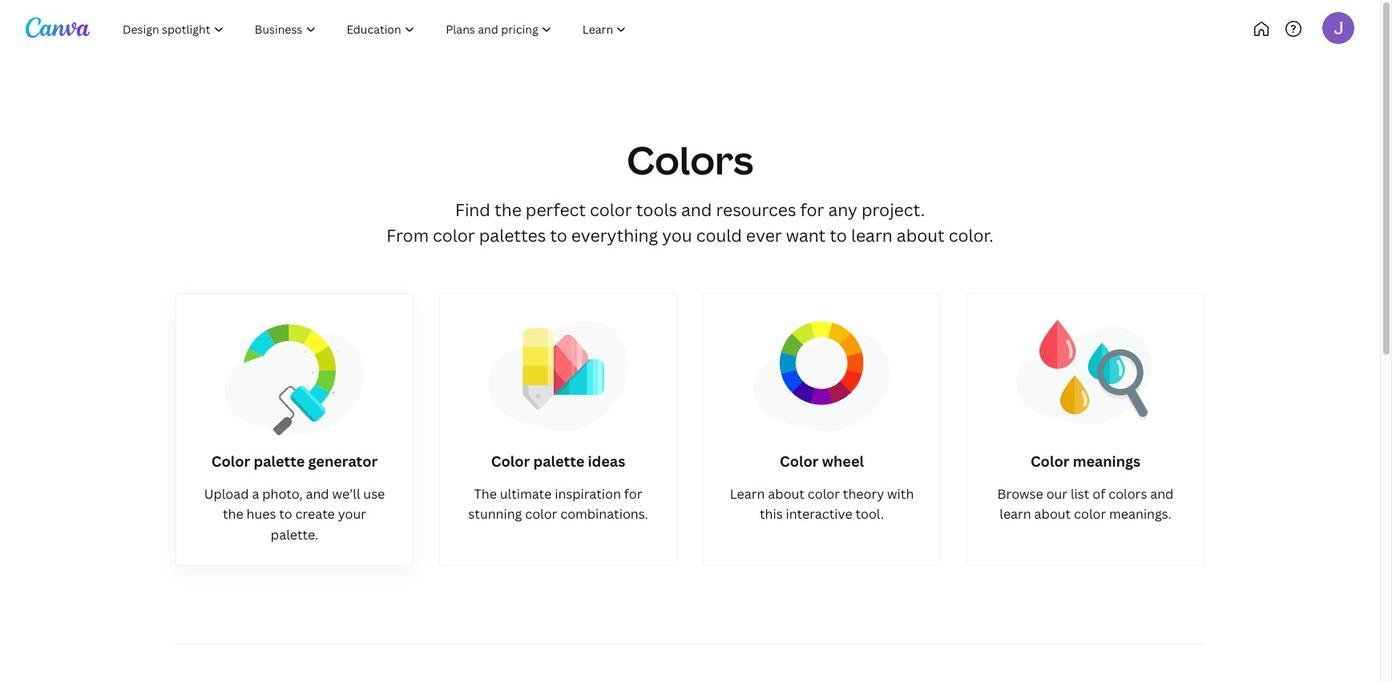 Task type: locate. For each thing, give the bounding box(es) containing it.
learn inside browse our list of colors and learn about color meanings.
[[1000, 506, 1031, 524]]

2 vertical spatial about
[[1034, 506, 1071, 524]]

0 horizontal spatial about
[[768, 485, 805, 503]]

about down our
[[1034, 506, 1071, 524]]

3 color from the left
[[780, 452, 819, 472]]

2 palette from the left
[[533, 452, 585, 472]]

1 vertical spatial about
[[768, 485, 805, 503]]

1 horizontal spatial for
[[800, 199, 824, 222]]

top level navigation element
[[109, 13, 695, 45]]

color
[[211, 452, 250, 472], [491, 452, 530, 472], [780, 452, 819, 472], [1031, 452, 1070, 472]]

the
[[474, 485, 497, 503]]

interactive
[[786, 506, 852, 524]]

1 horizontal spatial palette
[[533, 452, 585, 472]]

color up the everything
[[590, 199, 632, 222]]

color up upload
[[211, 452, 250, 472]]

0 vertical spatial the
[[494, 199, 522, 222]]

1 color from the left
[[211, 452, 250, 472]]

learn down browse on the right bottom of page
[[1000, 506, 1031, 524]]

the
[[494, 199, 522, 222], [223, 506, 243, 524]]

0 vertical spatial about
[[897, 224, 945, 247]]

everything
[[571, 224, 658, 247]]

to
[[550, 224, 567, 247], [830, 224, 847, 247], [279, 506, 292, 524]]

ever
[[746, 224, 782, 247]]

0 horizontal spatial learn
[[851, 224, 893, 247]]

1 palette from the left
[[254, 452, 305, 472]]

with
[[887, 485, 914, 503]]

2 color from the left
[[491, 452, 530, 472]]

the inside upload a photo, and we'll use the hues to create your palette.
[[223, 506, 243, 524]]

1 vertical spatial for
[[624, 485, 642, 503]]

for up 'want'
[[800, 199, 824, 222]]

ideas
[[588, 452, 625, 472]]

the up palettes
[[494, 199, 522, 222]]

color for color palette ideas
[[491, 452, 530, 472]]

hues
[[247, 506, 276, 524]]

1 vertical spatial learn
[[1000, 506, 1031, 524]]

and inside find the perfect color tools and resources for any project. from color palettes to everything you could ever want to learn about color.
[[681, 199, 712, 222]]

to down perfect at the left of the page
[[550, 224, 567, 247]]

color up interactive
[[808, 485, 840, 503]]

color down ultimate
[[525, 506, 557, 524]]

to down any
[[830, 224, 847, 247]]

2 horizontal spatial to
[[830, 224, 847, 247]]

upload a photo, and we'll use the hues to create your palette.
[[204, 485, 385, 544]]

color up our
[[1031, 452, 1070, 472]]

for inside find the perfect color tools and resources for any project. from color palettes to everything you could ever want to learn about color.
[[800, 199, 824, 222]]

0 horizontal spatial to
[[279, 506, 292, 524]]

project.
[[862, 199, 925, 222]]

learn about color theory with this interactive tool.
[[730, 485, 914, 524]]

1 horizontal spatial about
[[897, 224, 945, 247]]

browse
[[997, 485, 1043, 503]]

want
[[786, 224, 826, 247]]

color inside the ultimate inspiration for stunning color combinations.
[[525, 506, 557, 524]]

about down project.
[[897, 224, 945, 247]]

to down the photo,
[[279, 506, 292, 524]]

from
[[387, 224, 429, 247]]

for inside the ultimate inspiration for stunning color combinations.
[[624, 485, 642, 503]]

and up meanings.
[[1150, 485, 1174, 503]]

inspiration
[[555, 485, 621, 503]]

palette for ideas
[[533, 452, 585, 472]]

colors
[[627, 134, 753, 186]]

learn
[[851, 224, 893, 247], [1000, 506, 1031, 524]]

palette up the ultimate inspiration for stunning color combinations.
[[533, 452, 585, 472]]

1 vertical spatial the
[[223, 506, 243, 524]]

color palette ideas
[[491, 452, 625, 472]]

and up you on the left top of the page
[[681, 199, 712, 222]]

browse our list of colors and learn about color meanings.
[[997, 485, 1174, 524]]

about
[[897, 224, 945, 247], [768, 485, 805, 503], [1034, 506, 1071, 524]]

the inside find the perfect color tools and resources for any project. from color palettes to everything you could ever want to learn about color.
[[494, 199, 522, 222]]

palette for generator
[[254, 452, 305, 472]]

and inside upload a photo, and we'll use the hues to create your palette.
[[306, 485, 329, 503]]

color
[[590, 199, 632, 222], [433, 224, 475, 247], [808, 485, 840, 503], [525, 506, 557, 524], [1074, 506, 1106, 524]]

the down upload
[[223, 506, 243, 524]]

learn down project.
[[851, 224, 893, 247]]

tools
[[636, 199, 677, 222]]

and inside browse our list of colors and learn about color meanings.
[[1150, 485, 1174, 503]]

0 horizontal spatial palette
[[254, 452, 305, 472]]

a
[[252, 485, 259, 503]]

1 horizontal spatial and
[[681, 199, 712, 222]]

2 horizontal spatial about
[[1034, 506, 1071, 524]]

palette
[[254, 452, 305, 472], [533, 452, 585, 472]]

color down of
[[1074, 506, 1106, 524]]

for up combinations.
[[624, 485, 642, 503]]

0 horizontal spatial and
[[306, 485, 329, 503]]

stunning
[[468, 506, 522, 524]]

create
[[295, 506, 335, 524]]

and
[[681, 199, 712, 222], [306, 485, 329, 503], [1150, 485, 1174, 503]]

we'll
[[332, 485, 360, 503]]

0 horizontal spatial for
[[624, 485, 642, 503]]

4 color from the left
[[1031, 452, 1070, 472]]

0 horizontal spatial the
[[223, 506, 243, 524]]

about up this
[[768, 485, 805, 503]]

2 horizontal spatial and
[[1150, 485, 1174, 503]]

use
[[363, 485, 385, 503]]

palette up the photo,
[[254, 452, 305, 472]]

color palette generator
[[211, 452, 378, 472]]

1 horizontal spatial the
[[494, 199, 522, 222]]

color up ultimate
[[491, 452, 530, 472]]

color left wheel
[[780, 452, 819, 472]]

and up create at the left bottom of page
[[306, 485, 329, 503]]

for
[[800, 199, 824, 222], [624, 485, 642, 503]]

0 vertical spatial for
[[800, 199, 824, 222]]

could
[[696, 224, 742, 247]]

1 horizontal spatial learn
[[1000, 506, 1031, 524]]

0 vertical spatial learn
[[851, 224, 893, 247]]



Task type: describe. For each thing, give the bounding box(es) containing it.
and for learn
[[1150, 485, 1174, 503]]

resources
[[716, 199, 796, 222]]

perfect
[[526, 199, 586, 222]]

of
[[1093, 485, 1106, 503]]

find the perfect color tools and resources for any project. from color palettes to everything you could ever want to learn about color.
[[387, 199, 994, 247]]

learn inside find the perfect color tools and resources for any project. from color palettes to everything you could ever want to learn about color.
[[851, 224, 893, 247]]

meanings
[[1073, 452, 1141, 472]]

palette.
[[271, 526, 318, 544]]

color.
[[949, 224, 994, 247]]

wheel
[[822, 452, 864, 472]]

palettes
[[479, 224, 546, 247]]

ultimate
[[500, 485, 552, 503]]

you
[[662, 224, 692, 247]]

your
[[338, 506, 366, 524]]

about inside learn about color theory with this interactive tool.
[[768, 485, 805, 503]]

color for color palette generator
[[211, 452, 250, 472]]

color inside learn about color theory with this interactive tool.
[[808, 485, 840, 503]]

the ultimate inspiration for stunning color combinations.
[[468, 485, 648, 524]]

about inside find the perfect color tools and resources for any project. from color palettes to everything you could ever want to learn about color.
[[897, 224, 945, 247]]

about inside browse our list of colors and learn about color meanings.
[[1034, 506, 1071, 524]]

meanings.
[[1109, 506, 1172, 524]]

any
[[828, 199, 857, 222]]

to inside upload a photo, and we'll use the hues to create your palette.
[[279, 506, 292, 524]]

our
[[1046, 485, 1068, 503]]

this
[[760, 506, 783, 524]]

learn
[[730, 485, 765, 503]]

and for resources
[[681, 199, 712, 222]]

colors
[[1109, 485, 1147, 503]]

combinations.
[[560, 506, 648, 524]]

color meanings
[[1031, 452, 1141, 472]]

photo,
[[262, 485, 303, 503]]

list
[[1071, 485, 1090, 503]]

color down find
[[433, 224, 475, 247]]

tool.
[[856, 506, 884, 524]]

find
[[455, 199, 490, 222]]

color wheel
[[780, 452, 864, 472]]

generator
[[308, 452, 378, 472]]

color for color meanings
[[1031, 452, 1070, 472]]

color inside browse our list of colors and learn about color meanings.
[[1074, 506, 1106, 524]]

color for color wheel
[[780, 452, 819, 472]]

theory
[[843, 485, 884, 503]]

upload
[[204, 485, 249, 503]]

1 horizontal spatial to
[[550, 224, 567, 247]]



Task type: vqa. For each thing, say whether or not it's contained in the screenshot.
top in the right top of the page
no



